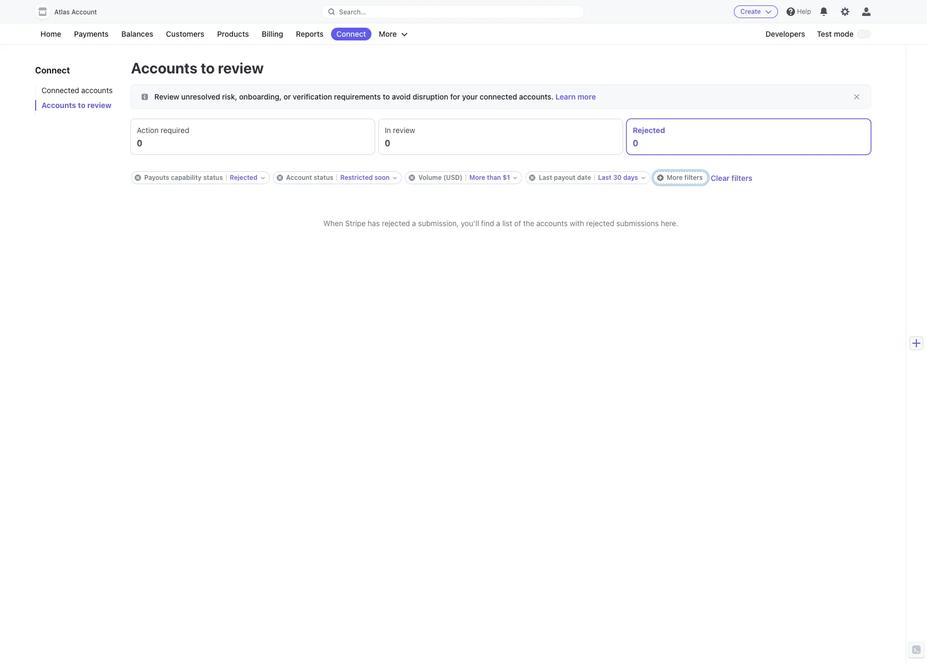 Task type: vqa. For each thing, say whether or not it's contained in the screenshot.
days
yes



Task type: locate. For each thing, give the bounding box(es) containing it.
3 0 from the left
[[633, 138, 639, 148]]

status left the restricted
[[314, 174, 333, 182]]

1 horizontal spatial connect
[[336, 29, 366, 38]]

0 up "days"
[[633, 138, 639, 148]]

rejected left edit payouts capability status image
[[230, 174, 257, 182]]

submissions
[[616, 219, 659, 228]]

1 vertical spatial accounts to review
[[42, 101, 112, 110]]

more for more filters
[[667, 174, 683, 182]]

search…
[[339, 8, 366, 16]]

more inside button
[[379, 29, 397, 38]]

rejected 0
[[633, 126, 665, 148]]

tab list
[[131, 119, 871, 154]]

0 horizontal spatial 0
[[137, 138, 142, 148]]

2 horizontal spatial 0
[[633, 138, 639, 148]]

1 horizontal spatial 0
[[385, 138, 391, 148]]

to left avoid
[[383, 92, 390, 101]]

filters for more filters
[[685, 174, 703, 182]]

accounts up accounts to review link
[[81, 86, 113, 95]]

account right atlas
[[71, 8, 97, 16]]

status
[[203, 174, 223, 182], [314, 174, 333, 182]]

0 inside action required 0
[[137, 138, 142, 148]]

rejected right 'has'
[[382, 219, 410, 228]]

status right capability
[[203, 174, 223, 182]]

stripe
[[345, 219, 366, 228]]

0 vertical spatial accounts
[[131, 59, 198, 77]]

0 horizontal spatial accounts
[[81, 86, 113, 95]]

rejected right with
[[586, 219, 614, 228]]

0 down 'in'
[[385, 138, 391, 148]]

clear
[[711, 173, 730, 182]]

0 horizontal spatial account
[[71, 8, 97, 16]]

capability
[[171, 174, 202, 182]]

0 for in review 0
[[385, 138, 391, 148]]

when stripe has rejected a submission, you'll find a list of the accounts with rejected submissions here.
[[323, 219, 678, 228]]

a left submission,
[[412, 219, 416, 228]]

accounts down connected at the top
[[42, 101, 76, 110]]

rejected inside clear filters toolbar
[[230, 174, 257, 182]]

1 horizontal spatial rejected
[[633, 126, 665, 135]]

accounts
[[131, 59, 198, 77], [42, 101, 76, 110]]

in
[[385, 126, 391, 135]]

more right connect "link"
[[379, 29, 397, 38]]

connect
[[336, 29, 366, 38], [35, 65, 70, 75]]

account inside atlas account button
[[71, 8, 97, 16]]

for
[[450, 92, 460, 101]]

0 horizontal spatial accounts
[[42, 101, 76, 110]]

0 vertical spatial account
[[71, 8, 97, 16]]

create button
[[734, 5, 778, 18]]

0 horizontal spatial filters
[[685, 174, 703, 182]]

a
[[412, 219, 416, 228], [496, 219, 500, 228]]

2 horizontal spatial more
[[667, 174, 683, 182]]

than
[[487, 174, 501, 182]]

a left list
[[496, 219, 500, 228]]

more left than
[[469, 174, 485, 182]]

to
[[201, 59, 215, 77], [383, 92, 390, 101], [78, 101, 85, 110]]

2 0 from the left
[[385, 138, 391, 148]]

more
[[379, 29, 397, 38], [469, 174, 485, 182], [667, 174, 683, 182]]

1 a from the left
[[412, 219, 416, 228]]

0 for action required 0
[[137, 138, 142, 148]]

0 vertical spatial accounts to review
[[131, 59, 264, 77]]

0 vertical spatial connect
[[336, 29, 366, 38]]

accounts
[[81, 86, 113, 95], [536, 219, 568, 228]]

rejected
[[382, 219, 410, 228], [586, 219, 614, 228]]

balances link
[[116, 28, 159, 40]]

more
[[578, 92, 596, 101]]

create
[[741, 7, 761, 15]]

more right add more filters image
[[667, 174, 683, 182]]

to down "connected accounts" link
[[78, 101, 85, 110]]

0 horizontal spatial rejected
[[382, 219, 410, 228]]

days
[[623, 174, 638, 182]]

edit account status image
[[393, 176, 397, 180]]

1 horizontal spatial a
[[496, 219, 500, 228]]

1 horizontal spatial filters
[[732, 173, 753, 182]]

0 horizontal spatial accounts to review
[[42, 101, 112, 110]]

last
[[539, 174, 552, 182], [598, 174, 612, 182]]

account right "remove account status" image
[[286, 174, 312, 182]]

1 horizontal spatial accounts
[[536, 219, 568, 228]]

to up unresolved
[[201, 59, 215, 77]]

your
[[462, 92, 478, 101]]

1 vertical spatial rejected
[[230, 174, 257, 182]]

1 horizontal spatial status
[[314, 174, 333, 182]]

account inside clear filters toolbar
[[286, 174, 312, 182]]

review
[[218, 59, 264, 77], [87, 101, 112, 110], [393, 126, 415, 135]]

last right the remove last payout date icon
[[539, 174, 552, 182]]

review up the risk,
[[218, 59, 264, 77]]

connect up connected at the top
[[35, 65, 70, 75]]

tab list containing 0
[[131, 119, 871, 154]]

last for last payout date
[[539, 174, 552, 182]]

filters left clear
[[685, 174, 703, 182]]

1 horizontal spatial account
[[286, 174, 312, 182]]

(usd)
[[443, 174, 463, 182]]

accounts to review down "connected accounts" link
[[42, 101, 112, 110]]

more for more
[[379, 29, 397, 38]]

review inside accounts to review link
[[87, 101, 112, 110]]

reports link
[[291, 28, 329, 40]]

2 horizontal spatial review
[[393, 126, 415, 135]]

developers
[[766, 29, 805, 38]]

2 a from the left
[[496, 219, 500, 228]]

1 0 from the left
[[137, 138, 142, 148]]

0 vertical spatial rejected
[[633, 126, 665, 135]]

30
[[613, 174, 622, 182]]

more filters
[[667, 174, 703, 182]]

1 horizontal spatial review
[[218, 59, 264, 77]]

1 horizontal spatial to
[[201, 59, 215, 77]]

$1
[[503, 174, 510, 182]]

remove account status image
[[277, 175, 283, 181]]

review inside in review 0
[[393, 126, 415, 135]]

edit volume (usd) image
[[513, 176, 518, 180]]

2 vertical spatial review
[[393, 126, 415, 135]]

with
[[570, 219, 584, 228]]

action
[[137, 126, 159, 135]]

rejected for rejected
[[230, 174, 257, 182]]

remove last payout date image
[[529, 175, 536, 181]]

add more filters image
[[657, 175, 664, 181]]

when
[[323, 219, 343, 228]]

review down "connected accounts" link
[[87, 101, 112, 110]]

1 vertical spatial account
[[286, 174, 312, 182]]

atlas account
[[54, 8, 97, 16]]

customers
[[166, 29, 204, 38]]

rejected up edit last payout date icon
[[633, 126, 665, 135]]

verification
[[293, 92, 332, 101]]

products link
[[212, 28, 254, 40]]

0 inside in review 0
[[385, 138, 391, 148]]

0 horizontal spatial status
[[203, 174, 223, 182]]

connect down search…
[[336, 29, 366, 38]]

notifications image
[[820, 7, 828, 16]]

clear filters toolbar
[[131, 171, 871, 184]]

more than $1
[[469, 174, 510, 182]]

1 horizontal spatial rejected
[[586, 219, 614, 228]]

2 last from the left
[[598, 174, 612, 182]]

0 inside rejected 0
[[633, 138, 639, 148]]

payments link
[[69, 28, 114, 40]]

1 last from the left
[[539, 174, 552, 182]]

reports
[[296, 29, 324, 38]]

accounts to review up unresolved
[[131, 59, 264, 77]]

payouts
[[144, 174, 169, 182]]

here.
[[661, 219, 678, 228]]

0
[[137, 138, 142, 148], [385, 138, 391, 148], [633, 138, 639, 148]]

last left "30"
[[598, 174, 612, 182]]

developers link
[[760, 28, 811, 40]]

remove volume (usd) image
[[409, 175, 415, 181]]

0 horizontal spatial to
[[78, 101, 85, 110]]

1 vertical spatial review
[[87, 101, 112, 110]]

disruption
[[413, 92, 448, 101]]

rejected for rejected 0
[[633, 126, 665, 135]]

accounts to review
[[131, 59, 264, 77], [42, 101, 112, 110]]

0 horizontal spatial more
[[379, 29, 397, 38]]

action required 0
[[137, 126, 189, 148]]

accounts to review link
[[35, 100, 120, 111]]

0 horizontal spatial rejected
[[230, 174, 257, 182]]

0 horizontal spatial a
[[412, 219, 416, 228]]

restricted soon
[[340, 174, 390, 182]]

0 horizontal spatial last
[[539, 174, 552, 182]]

review right 'in'
[[393, 126, 415, 135]]

0 horizontal spatial review
[[87, 101, 112, 110]]

review
[[154, 92, 179, 101]]

accounts right the
[[536, 219, 568, 228]]

0 down "action"
[[137, 138, 142, 148]]

1 horizontal spatial last
[[598, 174, 612, 182]]

onboarding,
[[239, 92, 282, 101]]

or
[[284, 92, 291, 101]]

1 horizontal spatial accounts to review
[[131, 59, 264, 77]]

0 vertical spatial accounts
[[81, 86, 113, 95]]

1 horizontal spatial more
[[469, 174, 485, 182]]

2 status from the left
[[314, 174, 333, 182]]

filters
[[732, 173, 753, 182], [685, 174, 703, 182]]

test mode
[[817, 29, 854, 38]]

0 vertical spatial review
[[218, 59, 264, 77]]

submission,
[[418, 219, 459, 228]]

connect link
[[331, 28, 371, 40]]

volume (usd)
[[419, 174, 463, 182]]

account
[[71, 8, 97, 16], [286, 174, 312, 182]]

required
[[161, 126, 189, 135]]

volume
[[419, 174, 442, 182]]

connected accounts link
[[35, 85, 120, 96]]

0 horizontal spatial connect
[[35, 65, 70, 75]]

accounts up review
[[131, 59, 198, 77]]

filters right clear
[[732, 173, 753, 182]]



Task type: describe. For each thing, give the bounding box(es) containing it.
risk,
[[222, 92, 237, 101]]

home
[[40, 29, 61, 38]]

1 rejected from the left
[[382, 219, 410, 228]]

svg image
[[142, 94, 148, 100]]

last 30 days
[[598, 174, 638, 182]]

soon
[[375, 174, 390, 182]]

accounts.
[[519, 92, 554, 101]]

help button
[[782, 3, 815, 20]]

billing link
[[256, 28, 289, 40]]

date
[[577, 174, 591, 182]]

balances
[[121, 29, 153, 38]]

1 vertical spatial accounts
[[42, 101, 76, 110]]

clear filters
[[711, 173, 753, 182]]

requirements
[[334, 92, 381, 101]]

test
[[817, 29, 832, 38]]

review unresolved risk, onboarding, or verification requirements to avoid disruption for your connected accounts. learn more
[[154, 92, 596, 101]]

2 horizontal spatial to
[[383, 92, 390, 101]]

remove payouts capability status image
[[135, 175, 141, 181]]

payouts capability status
[[144, 174, 223, 182]]

1 vertical spatial connect
[[35, 65, 70, 75]]

edit last payout date image
[[641, 176, 646, 180]]

home link
[[35, 28, 67, 40]]

in review 0
[[385, 126, 415, 148]]

restricted
[[340, 174, 373, 182]]

has
[[368, 219, 380, 228]]

payout
[[554, 174, 576, 182]]

1 horizontal spatial accounts
[[131, 59, 198, 77]]

mode
[[834, 29, 854, 38]]

filters for clear filters
[[732, 173, 753, 182]]

last for last 30 days
[[598, 174, 612, 182]]

billing
[[262, 29, 283, 38]]

accounts to review inside accounts to review link
[[42, 101, 112, 110]]

account status
[[286, 174, 333, 182]]

last payout date
[[539, 174, 591, 182]]

avoid
[[392, 92, 411, 101]]

more for more than $1
[[469, 174, 485, 182]]

help
[[797, 7, 811, 15]]

clear filters button
[[711, 173, 753, 182]]

of
[[514, 219, 521, 228]]

more button
[[374, 28, 413, 40]]

1 vertical spatial accounts
[[536, 219, 568, 228]]

the
[[523, 219, 534, 228]]

connected accounts
[[42, 86, 113, 95]]

list
[[502, 219, 512, 228]]

find
[[481, 219, 494, 228]]

products
[[217, 29, 249, 38]]

connected
[[480, 92, 517, 101]]

payments
[[74, 29, 109, 38]]

atlas
[[54, 8, 70, 16]]

edit payouts capability status image
[[261, 176, 265, 180]]

unresolved
[[181, 92, 220, 101]]

you'll
[[461, 219, 479, 228]]

2 rejected from the left
[[586, 219, 614, 228]]

connect inside connect "link"
[[336, 29, 366, 38]]

learn more link
[[556, 92, 596, 101]]

Search… text field
[[322, 5, 584, 18]]

connected
[[42, 86, 79, 95]]

1 status from the left
[[203, 174, 223, 182]]

atlas account button
[[35, 4, 108, 19]]

customers link
[[161, 28, 210, 40]]

Search… search field
[[322, 5, 584, 18]]

learn
[[556, 92, 576, 101]]



